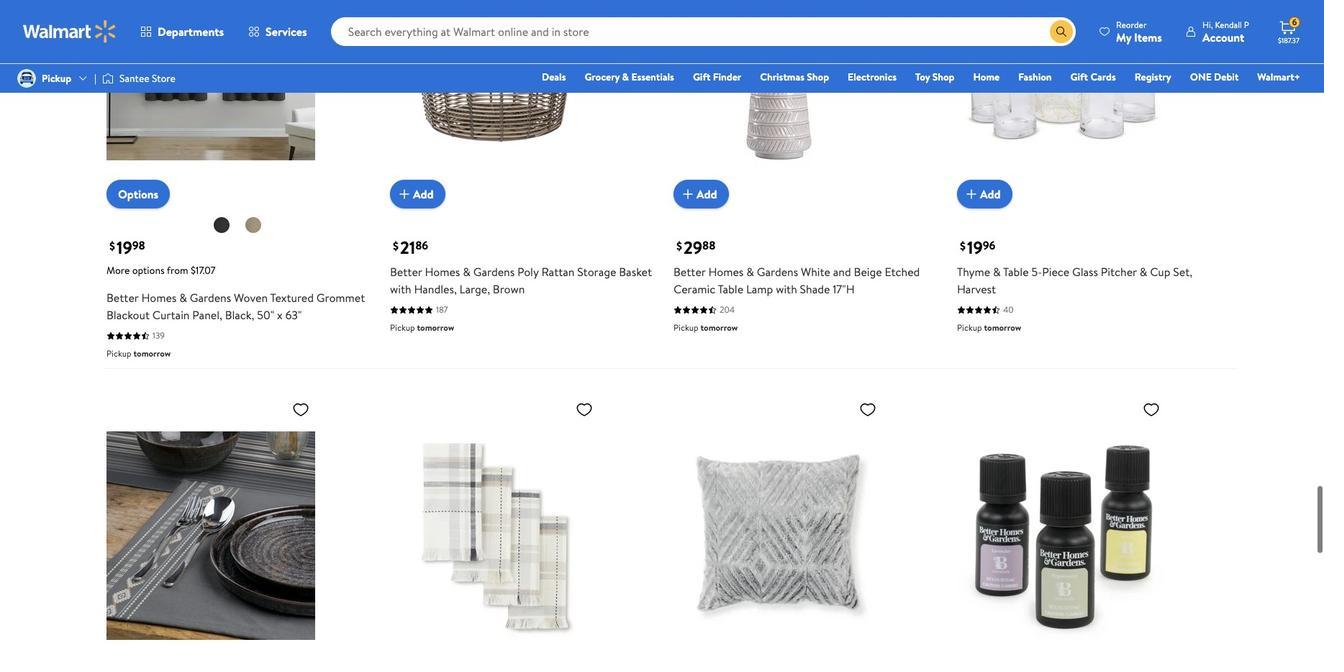 Task type: locate. For each thing, give the bounding box(es) containing it.
2 horizontal spatial add
[[980, 186, 1001, 202]]

0 horizontal spatial add to cart image
[[679, 186, 697, 203]]

curtain
[[152, 307, 190, 323]]

christmas shop link
[[754, 69, 836, 85]]

3 add button from the left
[[957, 180, 1012, 209]]

thyme & table 5-piece glass pitcher & cup set, harvest image
[[957, 0, 1166, 197]]

better up blackout
[[107, 290, 139, 306]]

deals link
[[535, 69, 572, 85]]

1 horizontal spatial homes
[[425, 264, 460, 280]]

better up ceramic
[[674, 264, 706, 280]]

table up 204
[[718, 282, 743, 297]]

reorder
[[1116, 18, 1147, 31]]

homes up curtain
[[141, 290, 177, 306]]

tomorrow down 139
[[133, 348, 171, 360]]

& left cup
[[1140, 264, 1147, 280]]

options
[[132, 264, 165, 278]]

$ for $ 29 88
[[676, 239, 682, 254]]

gardens up panel,
[[190, 290, 231, 306]]

better homes & gardens white and beige etched ceramic table lamp with shade 17"h image
[[674, 0, 882, 197]]

etched
[[885, 264, 920, 280]]

1 horizontal spatial add
[[697, 186, 717, 202]]

gardens up lamp
[[757, 264, 798, 280]]

1 shop from the left
[[807, 70, 829, 84]]

2 gift from the left
[[1071, 70, 1088, 84]]

$ for $ 21 86
[[393, 239, 399, 254]]

essentials
[[631, 70, 674, 84]]

pickup down handles, on the left top
[[390, 322, 415, 334]]

tomorrow
[[417, 322, 454, 334], [701, 322, 738, 334], [984, 322, 1021, 334], [133, 348, 171, 360]]

better inside better homes & gardens white and beige etched ceramic table lamp with shade 17"h
[[674, 264, 706, 280]]

1 $ from the left
[[109, 239, 115, 254]]

deals
[[542, 70, 566, 84]]

1 add from the left
[[413, 186, 434, 202]]

$ 19 96
[[960, 236, 996, 260]]

2 shop from the left
[[932, 70, 955, 84]]

1 horizontal spatial  image
[[102, 71, 114, 86]]

& up curtain
[[179, 290, 187, 306]]

add
[[413, 186, 434, 202], [697, 186, 717, 202], [980, 186, 1001, 202]]

19 up thyme
[[967, 236, 983, 260]]

0 horizontal spatial  image
[[17, 69, 36, 88]]

add button
[[390, 180, 445, 209], [674, 180, 729, 209], [957, 180, 1012, 209]]

1 horizontal spatial with
[[776, 282, 797, 297]]

5-
[[1032, 264, 1042, 280]]

cards
[[1091, 70, 1116, 84]]

40
[[1003, 304, 1014, 316]]

kendall
[[1215, 18, 1242, 31]]

thyme & table 5-piece glass pitcher & cup set, harvest
[[957, 264, 1193, 297]]

gardens inside better homes & gardens poly rattan storage basket with handles, large, brown
[[473, 264, 515, 280]]

0 vertical spatial table
[[1003, 264, 1029, 280]]

19 up more on the top of page
[[117, 236, 132, 260]]

 image right |
[[102, 71, 114, 86]]

ceramic
[[674, 282, 715, 297]]

 image for santee store
[[102, 71, 114, 86]]

add to cart image
[[679, 186, 697, 203], [963, 186, 980, 203]]

pickup tomorrow down 204
[[674, 322, 738, 334]]

1 horizontal spatial add to cart image
[[963, 186, 980, 203]]

pickup tomorrow for 21
[[390, 322, 454, 334]]

2 19 from the left
[[967, 236, 983, 260]]

add to favorites list, better homes & garden monday square fabric napkin set, beige, 20"w x 20"l, 4 pieces image
[[576, 401, 593, 419]]

19
[[117, 236, 132, 260], [967, 236, 983, 260]]

2 horizontal spatial gardens
[[757, 264, 798, 280]]

shop
[[807, 70, 829, 84], [932, 70, 955, 84]]

registry
[[1135, 70, 1171, 84]]

3 add from the left
[[980, 186, 1001, 202]]

gardens for 21
[[473, 264, 515, 280]]

gift cards
[[1071, 70, 1116, 84]]

&
[[622, 70, 629, 84], [463, 264, 471, 280], [746, 264, 754, 280], [993, 264, 1001, 280], [1140, 264, 1147, 280], [179, 290, 187, 306]]

86
[[415, 238, 428, 254]]

1 horizontal spatial gardens
[[473, 264, 515, 280]]

items
[[1134, 29, 1162, 45]]

2 horizontal spatial add button
[[957, 180, 1012, 209]]

shop for toy shop
[[932, 70, 955, 84]]

1 horizontal spatial 19
[[967, 236, 983, 260]]

departments
[[158, 24, 224, 40]]

add up 88
[[697, 186, 717, 202]]

add to favorites list, yellowstone kitchen table placemat, rip collection image
[[292, 401, 309, 419]]

Search search field
[[331, 17, 1076, 46]]

1 add button from the left
[[390, 180, 445, 209]]

pickup tomorrow down 187 at the left
[[390, 322, 454, 334]]

$ left the 21
[[393, 239, 399, 254]]

toy shop
[[915, 70, 955, 84]]

with right lamp
[[776, 282, 797, 297]]

2 horizontal spatial better
[[674, 264, 706, 280]]

table
[[1003, 264, 1029, 280], [718, 282, 743, 297]]

pickup tomorrow for 19
[[957, 322, 1021, 334]]

add up 96
[[980, 186, 1001, 202]]

better down the 21
[[390, 264, 422, 280]]

more
[[107, 264, 130, 278]]

cup
[[1150, 264, 1171, 280]]

gift left cards
[[1071, 70, 1088, 84]]

 image down walmart image
[[17, 69, 36, 88]]

0 horizontal spatial gardens
[[190, 290, 231, 306]]

add button up the 86
[[390, 180, 445, 209]]

add button up 96
[[957, 180, 1012, 209]]

with left handles, on the left top
[[390, 282, 411, 297]]

gift left finder
[[693, 70, 711, 84]]

table left 5-
[[1003, 264, 1029, 280]]

better
[[390, 264, 422, 280], [674, 264, 706, 280], [107, 290, 139, 306]]

0 horizontal spatial gift
[[693, 70, 711, 84]]

1 19 from the left
[[117, 236, 132, 260]]

$ 19 98
[[109, 236, 145, 260]]

walmart image
[[23, 20, 117, 43]]

woven
[[234, 290, 268, 306]]

christmas
[[760, 70, 805, 84]]

& right the "grocery"
[[622, 70, 629, 84]]

3 $ from the left
[[676, 239, 682, 254]]

homes for 29
[[708, 264, 744, 280]]

pickup down ceramic
[[674, 322, 698, 334]]

lamp
[[746, 282, 773, 297]]

gift finder link
[[686, 69, 748, 85]]

gift for gift finder
[[693, 70, 711, 84]]

0 horizontal spatial better
[[107, 290, 139, 306]]

0 horizontal spatial shop
[[807, 70, 829, 84]]

one debit link
[[1184, 69, 1245, 85]]

2 horizontal spatial homes
[[708, 264, 744, 280]]

& inside better homes & gardens white and beige etched ceramic table lamp with shade 17"h
[[746, 264, 754, 280]]

& inside better homes & gardens poly rattan storage basket with handles, large, brown
[[463, 264, 471, 280]]

tomorrow for 19
[[984, 322, 1021, 334]]

1 gift from the left
[[693, 70, 711, 84]]

0 horizontal spatial add
[[413, 186, 434, 202]]

21
[[400, 236, 415, 260]]

add button for 29
[[674, 180, 729, 209]]

options link
[[107, 180, 170, 209]]

96
[[983, 238, 996, 254]]

services button
[[236, 14, 319, 49]]

0 horizontal spatial homes
[[141, 290, 177, 306]]

$ up more on the top of page
[[109, 239, 115, 254]]

better homes & gardens white and beige etched ceramic table lamp with shade 17"h
[[674, 264, 920, 297]]

add to cart image up $ 19 96
[[963, 186, 980, 203]]

gardens inside better homes & gardens white and beige etched ceramic table lamp with shade 17"h
[[757, 264, 798, 280]]

4 $ from the left
[[960, 239, 966, 254]]

1 vertical spatial table
[[718, 282, 743, 297]]

1 horizontal spatial better
[[390, 264, 422, 280]]

tomorrow down 187 at the left
[[417, 322, 454, 334]]

gardens
[[473, 264, 515, 280], [757, 264, 798, 280], [190, 290, 231, 306]]

better inside better homes & gardens poly rattan storage basket with handles, large, brown
[[390, 264, 422, 280]]

29
[[684, 236, 702, 260]]

better inside the better homes & gardens woven textured grommet blackout curtain panel, black, 50" x 63"
[[107, 290, 139, 306]]

grocery & essentials
[[585, 70, 674, 84]]

add button up 88
[[674, 180, 729, 209]]

add to cart image up 29
[[679, 186, 697, 203]]

better for 29
[[674, 264, 706, 280]]

tomorrow down the 40
[[984, 322, 1021, 334]]

homes
[[425, 264, 460, 280], [708, 264, 744, 280], [141, 290, 177, 306]]

storage
[[577, 264, 616, 280]]

x
[[277, 307, 283, 323]]

$
[[109, 239, 115, 254], [393, 239, 399, 254], [676, 239, 682, 254], [960, 239, 966, 254]]

0 horizontal spatial add button
[[390, 180, 445, 209]]

2 add from the left
[[697, 186, 717, 202]]

1 add to cart image from the left
[[679, 186, 697, 203]]

$17.07
[[191, 264, 216, 278]]

1 horizontal spatial table
[[1003, 264, 1029, 280]]

tomorrow for 21
[[417, 322, 454, 334]]

0 horizontal spatial with
[[390, 282, 411, 297]]

homes up handles, on the left top
[[425, 264, 460, 280]]

walmart+ link
[[1251, 69, 1307, 85]]

2 add button from the left
[[674, 180, 729, 209]]

fashion
[[1018, 70, 1052, 84]]

1 horizontal spatial shop
[[932, 70, 955, 84]]

|
[[94, 71, 96, 86]]

1 horizontal spatial add button
[[674, 180, 729, 209]]

88
[[702, 238, 716, 254]]

0 horizontal spatial table
[[718, 282, 743, 297]]

santee
[[120, 71, 149, 86]]

and
[[833, 264, 851, 280]]

better homes & gardens woven textured grommet blackout curtain panel, black, 50" x 63"
[[107, 290, 365, 323]]

homes down 88
[[708, 264, 744, 280]]

account
[[1203, 29, 1244, 45]]

with
[[390, 282, 411, 297], [776, 282, 797, 297]]

gardens up brown
[[473, 264, 515, 280]]

$ inside $ 29 88
[[676, 239, 682, 254]]

shop right "christmas" on the right top
[[807, 70, 829, 84]]

 image
[[17, 69, 36, 88], [102, 71, 114, 86]]

beige
[[854, 264, 882, 280]]

$ inside $ 19 96
[[960, 239, 966, 254]]

homes inside the better homes & gardens woven textured grommet blackout curtain panel, black, 50" x 63"
[[141, 290, 177, 306]]

pickup down blackout
[[107, 348, 131, 360]]

& up lamp
[[746, 264, 754, 280]]

2 add to cart image from the left
[[963, 186, 980, 203]]

& up large,
[[463, 264, 471, 280]]

add to favorites list, better homes & gardens 100% pure essential oils: lavender, peppermint, & lemon, 3 pack x 15ml image
[[1143, 401, 1160, 419]]

$187.37
[[1278, 35, 1300, 45]]

pickup tomorrow for 29
[[674, 322, 738, 334]]

gift
[[693, 70, 711, 84], [1071, 70, 1088, 84]]

poly
[[517, 264, 539, 280]]

homes inside better homes & gardens white and beige etched ceramic table lamp with shade 17"h
[[708, 264, 744, 280]]

pickup tomorrow down the 40
[[957, 322, 1021, 334]]

handles,
[[414, 282, 457, 297]]

17"h
[[833, 282, 855, 297]]

pickup down harvest
[[957, 322, 982, 334]]

$ inside "$ 19 98"
[[109, 239, 115, 254]]

add to favorites list, mainstays decorative throw pillow, diamond cut faux fur, gray, 18" square, 1 per pack image
[[859, 401, 877, 419]]

add up the 86
[[413, 186, 434, 202]]

$ inside "$ 21 86"
[[393, 239, 399, 254]]

1 with from the left
[[390, 282, 411, 297]]

2 with from the left
[[776, 282, 797, 297]]

shop right toy
[[932, 70, 955, 84]]

0 horizontal spatial 19
[[117, 236, 132, 260]]

homes inside better homes & gardens poly rattan storage basket with handles, large, brown
[[425, 264, 460, 280]]

& inside "link"
[[622, 70, 629, 84]]

tomorrow down 204
[[701, 322, 738, 334]]

1 horizontal spatial gift
[[1071, 70, 1088, 84]]

grocery & essentials link
[[578, 69, 681, 85]]

2 $ from the left
[[393, 239, 399, 254]]

187
[[436, 304, 448, 316]]

$ left 96
[[960, 239, 966, 254]]

& right thyme
[[993, 264, 1001, 280]]

$ left 29
[[676, 239, 682, 254]]



Task type: vqa. For each thing, say whether or not it's contained in the screenshot.


Task type: describe. For each thing, give the bounding box(es) containing it.
glass
[[1072, 264, 1098, 280]]

add button for 21
[[390, 180, 445, 209]]

search icon image
[[1056, 26, 1067, 37]]

departments button
[[128, 14, 236, 49]]

white
[[801, 264, 830, 280]]

better homes & garden monday square fabric napkin set, beige, 20"w x 20"l, 4 pieces image
[[390, 395, 599, 656]]

toy shop link
[[909, 69, 961, 85]]

6 $187.37
[[1278, 16, 1300, 45]]

harvest
[[957, 282, 996, 297]]

reorder my items
[[1116, 18, 1162, 45]]

homes for 21
[[425, 264, 460, 280]]

black image
[[213, 217, 230, 234]]

50"
[[257, 307, 274, 323]]

98
[[132, 238, 145, 254]]

gift finder
[[693, 70, 741, 84]]

grommet
[[317, 290, 365, 306]]

$ for $ 19 96
[[960, 239, 966, 254]]

$ 29 88
[[676, 236, 716, 260]]

options
[[118, 187, 158, 202]]

christmas shop
[[760, 70, 829, 84]]

204
[[720, 304, 735, 316]]

registry link
[[1128, 69, 1178, 85]]

19 for $ 19 98
[[117, 236, 132, 260]]

gift cards link
[[1064, 69, 1122, 85]]

add for 21
[[413, 186, 434, 202]]

large,
[[460, 282, 490, 297]]

one
[[1190, 70, 1212, 84]]

textured
[[270, 290, 314, 306]]

p
[[1244, 18, 1249, 31]]

gardens inside the better homes & gardens woven textured grommet blackout curtain panel, black, 50" x 63"
[[190, 290, 231, 306]]

 image for pickup
[[17, 69, 36, 88]]

better homes & gardens poly rattan storage basket with handles, large, brown image
[[390, 0, 599, 197]]

table inside better homes & gardens white and beige etched ceramic table lamp with shade 17"h
[[718, 282, 743, 297]]

gardens for 29
[[757, 264, 798, 280]]

store
[[152, 71, 176, 86]]

pitcher
[[1101, 264, 1137, 280]]

shade
[[800, 282, 830, 297]]

better for 21
[[390, 264, 422, 280]]

add to cart image
[[396, 186, 413, 203]]

home
[[973, 70, 1000, 84]]

thyme
[[957, 264, 990, 280]]

& inside the better homes & gardens woven textured grommet blackout curtain panel, black, 50" x 63"
[[179, 290, 187, 306]]

blackout
[[107, 307, 150, 323]]

home link
[[967, 69, 1006, 85]]

pickup for 19
[[957, 322, 982, 334]]

Walmart Site-Wide search field
[[331, 17, 1076, 46]]

add for 19
[[980, 186, 1001, 202]]

add for 29
[[697, 186, 717, 202]]

grocery
[[585, 70, 620, 84]]

better homes & gardens woven textured grommet blackout curtain panel, black, 50" x 63" image
[[107, 0, 315, 197]]

63"
[[285, 307, 302, 323]]

$ for $ 19 98
[[109, 239, 115, 254]]

with inside better homes & gardens poly rattan storage basket with handles, large, brown
[[390, 282, 411, 297]]

yellowstone kitchen table placemat, rip collection image
[[107, 395, 315, 656]]

pickup for 21
[[390, 322, 415, 334]]

panel,
[[192, 307, 222, 323]]

brown
[[493, 282, 525, 297]]

one debit
[[1190, 70, 1239, 84]]

fashion link
[[1012, 69, 1058, 85]]

basket
[[619, 264, 652, 280]]

with inside better homes & gardens white and beige etched ceramic table lamp with shade 17"h
[[776, 282, 797, 297]]

table inside 'thyme & table 5-piece glass pitcher & cup set, harvest'
[[1003, 264, 1029, 280]]

gift for gift cards
[[1071, 70, 1088, 84]]

hi, kendall p account
[[1203, 18, 1249, 45]]

better homes & gardens poly rattan storage basket with handles, large, brown
[[390, 264, 652, 297]]

mainstays decorative throw pillow, diamond cut faux fur, gray, 18" square, 1 per pack image
[[674, 395, 882, 656]]

more options from $17.07
[[107, 264, 216, 278]]

rattan
[[541, 264, 575, 280]]

debit
[[1214, 70, 1239, 84]]

pickup for 29
[[674, 322, 698, 334]]

piece
[[1042, 264, 1070, 280]]

electronics
[[848, 70, 897, 84]]

6
[[1292, 16, 1297, 28]]

services
[[266, 24, 307, 40]]

$ 21 86
[[393, 236, 428, 260]]

electronics link
[[841, 69, 903, 85]]

pickup left |
[[42, 71, 71, 86]]

add to cart image for 29
[[679, 186, 697, 203]]

toy
[[915, 70, 930, 84]]

hi,
[[1203, 18, 1213, 31]]

walmart+
[[1258, 70, 1300, 84]]

add button for 19
[[957, 180, 1012, 209]]

shop for christmas shop
[[807, 70, 829, 84]]

tomorrow for 29
[[701, 322, 738, 334]]

add to cart image for 19
[[963, 186, 980, 203]]

black,
[[225, 307, 254, 323]]

my
[[1116, 29, 1131, 45]]

139
[[153, 330, 165, 342]]

19 for $ 19 96
[[967, 236, 983, 260]]

finder
[[713, 70, 741, 84]]

better homes & gardens 100% pure essential oils: lavender, peppermint, & lemon, 3 pack x 15ml image
[[957, 395, 1166, 656]]

from
[[167, 264, 188, 278]]

pickup tomorrow down 139
[[107, 348, 171, 360]]

tan image
[[245, 217, 262, 234]]

santee store
[[120, 71, 176, 86]]



